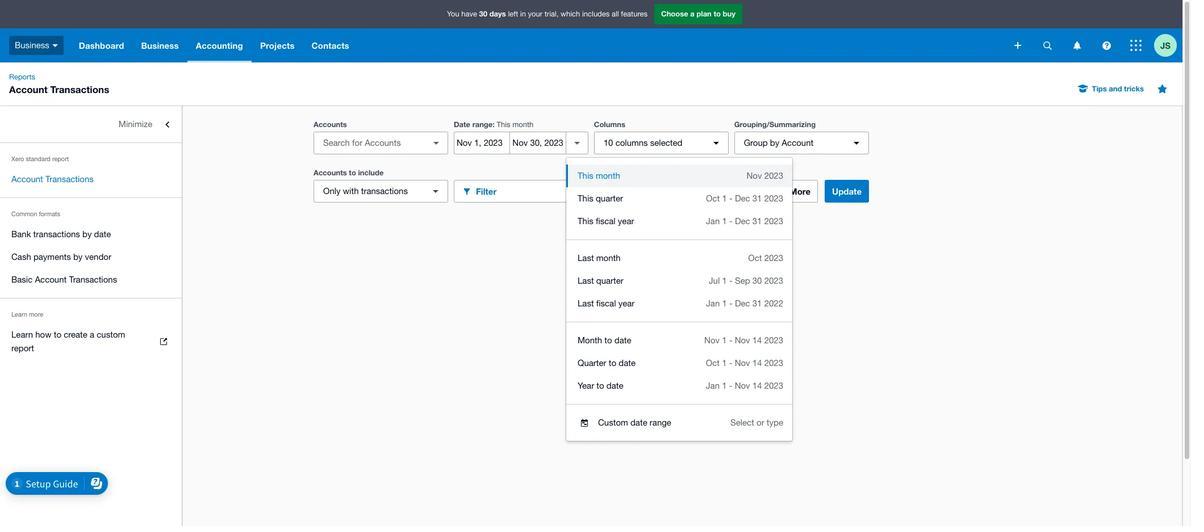 Task type: locate. For each thing, give the bounding box(es) containing it.
dec up jan 1 - dec 31 2023
[[735, 194, 750, 203]]

0 horizontal spatial 30
[[479, 9, 487, 18]]

jan 1 - dec 31 2022
[[706, 299, 783, 308]]

0 vertical spatial transactions
[[50, 84, 109, 95]]

learn for learn more
[[11, 311, 27, 318]]

navigation containing dashboard
[[70, 28, 1007, 62]]

quarter up 'last fiscal year'
[[596, 276, 624, 286]]

last down last month on the top of the page
[[578, 276, 594, 286]]

10 columns selected
[[604, 138, 683, 148]]

2 vertical spatial 14
[[753, 381, 762, 391]]

transactions down xero standard report at the left top of the page
[[45, 174, 94, 184]]

2 horizontal spatial svg image
[[1102, 41, 1111, 50]]

31 for jan 1 - dec 31 2023
[[753, 216, 762, 226]]

3 1 from the top
[[722, 276, 727, 286]]

2 vertical spatial by
[[73, 252, 83, 262]]

sep
[[735, 276, 750, 286]]

this down 'this quarter'
[[578, 216, 594, 226]]

by inside bank transactions by date link
[[82, 230, 92, 239]]

14 down "oct 1 - nov 14 2023"
[[753, 381, 762, 391]]

last
[[578, 253, 594, 263], [578, 276, 594, 286], [578, 299, 594, 308]]

fiscal down last quarter at the bottom
[[596, 299, 616, 308]]

31
[[753, 194, 762, 203], [753, 216, 762, 226], [753, 299, 762, 308]]

Select end date field
[[510, 132, 566, 154]]

range up the select start date field
[[472, 120, 493, 129]]

svg image up reports account transactions
[[52, 44, 58, 47]]

1 vertical spatial by
[[82, 230, 92, 239]]

year down 'this quarter'
[[618, 216, 634, 226]]

2023 down 2022
[[764, 336, 783, 345]]

1 vertical spatial month
[[596, 171, 620, 181]]

days
[[490, 9, 506, 18]]

Select start date field
[[454, 132, 510, 154]]

0 vertical spatial jan
[[706, 216, 720, 226]]

month
[[513, 120, 534, 129], [596, 171, 620, 181], [596, 253, 621, 263]]

1 down "oct 1 - nov 14 2023"
[[722, 381, 727, 391]]

1 dec from the top
[[735, 194, 750, 203]]

transactions up minimize button
[[50, 84, 109, 95]]

fiscal for this
[[596, 216, 616, 226]]

1 last from the top
[[578, 253, 594, 263]]

2023 up jul 1 - sep 30 2023
[[764, 253, 783, 263]]

2023 for jul 1 - sep 30 2023
[[764, 276, 783, 286]]

- down nov 1 - nov 14 2023
[[729, 358, 733, 368]]

oct down nov 1 - nov 14 2023
[[706, 358, 720, 368]]

account inside account transactions link
[[11, 174, 43, 184]]

3 - from the top
[[729, 276, 733, 286]]

group
[[566, 158, 793, 441]]

2 vertical spatial transactions
[[69, 275, 117, 285]]

1 vertical spatial range
[[650, 418, 671, 428]]

reports account transactions
[[9, 73, 109, 95]]

2023 down nov 2023
[[764, 194, 783, 203]]

in
[[520, 10, 526, 18]]

14 up jan 1 - nov 14 2023
[[753, 358, 762, 368]]

last month
[[578, 253, 621, 263]]

- down jul 1 - sep 30 2023
[[729, 299, 733, 308]]

2 accounts from the top
[[314, 168, 347, 177]]

by down grouping/summarizing
[[770, 138, 780, 148]]

1 1 from the top
[[722, 194, 727, 203]]

2 1 from the top
[[722, 216, 727, 226]]

banner
[[0, 0, 1183, 62]]

to right year
[[597, 381, 604, 391]]

account inside reports account transactions
[[9, 84, 48, 95]]

xero standard report
[[11, 156, 69, 162]]

2 dec from the top
[[735, 216, 750, 226]]

None field
[[314, 132, 448, 155]]

0 vertical spatial learn
[[11, 311, 27, 318]]

1 horizontal spatial range
[[650, 418, 671, 428]]

nov 2023
[[747, 171, 783, 181]]

1 vertical spatial jan
[[706, 299, 720, 308]]

30 inside banner
[[479, 9, 487, 18]]

account
[[9, 84, 48, 95], [782, 138, 814, 148], [11, 174, 43, 184], [35, 275, 67, 285]]

8 2023 from the top
[[764, 381, 783, 391]]

1 for oct 1 - nov 14 2023
[[722, 358, 727, 368]]

range right custom
[[650, 418, 671, 428]]

by inside cash payments by vendor link
[[73, 252, 83, 262]]

month to date
[[578, 336, 631, 345]]

2 vertical spatial month
[[596, 253, 621, 263]]

year for this fiscal year
[[618, 216, 634, 226]]

0 vertical spatial quarter
[[596, 194, 623, 203]]

30
[[479, 9, 487, 18], [753, 276, 762, 286]]

which
[[561, 10, 580, 18]]

learn down the learn more
[[11, 330, 33, 340]]

report up account transactions
[[52, 156, 69, 162]]

to right month in the bottom of the page
[[605, 336, 612, 345]]

2 vertical spatial dec
[[735, 299, 750, 308]]

accounts for accounts to include
[[314, 168, 347, 177]]

1 up "oct 1 - nov 14 2023"
[[722, 336, 727, 345]]

1
[[722, 194, 727, 203], [722, 216, 727, 226], [722, 276, 727, 286], [722, 299, 727, 308], [722, 336, 727, 345], [722, 358, 727, 368], [722, 381, 727, 391]]

dashboard
[[79, 40, 124, 51]]

- for jul 1 - sep 30 2023
[[729, 276, 733, 286]]

1 vertical spatial transactions
[[33, 230, 80, 239]]

date for year to date
[[607, 381, 624, 391]]

date range : this month
[[454, 120, 534, 129]]

by left vendor
[[73, 252, 83, 262]]

this
[[497, 120, 511, 129], [578, 171, 594, 181], [578, 194, 594, 203], [578, 216, 594, 226]]

business inside dropdown button
[[141, 40, 179, 51]]

date for month to date
[[615, 336, 631, 345]]

account down payments
[[35, 275, 67, 285]]

fiscal down 'this quarter'
[[596, 216, 616, 226]]

dec
[[735, 194, 750, 203], [735, 216, 750, 226], [735, 299, 750, 308]]

3 14 from the top
[[753, 381, 762, 391]]

0 vertical spatial fiscal
[[596, 216, 616, 226]]

2 2023 from the top
[[764, 194, 783, 203]]

6 1 from the top
[[722, 358, 727, 368]]

minimize
[[119, 119, 152, 129]]

31 down oct 1 - dec 31 2023
[[753, 216, 762, 226]]

account down grouping/summarizing
[[782, 138, 814, 148]]

navigation
[[70, 28, 1007, 62]]

0 horizontal spatial transactions
[[33, 230, 80, 239]]

0 vertical spatial 31
[[753, 194, 762, 203]]

trial,
[[545, 10, 559, 18]]

1 vertical spatial 14
[[753, 358, 762, 368]]

month up the select end date field
[[513, 120, 534, 129]]

2 vertical spatial last
[[578, 299, 594, 308]]

- down oct 1 - dec 31 2023
[[729, 216, 733, 226]]

by inside group by account popup button
[[770, 138, 780, 148]]

- for jan 1 - dec 31 2023
[[729, 216, 733, 226]]

columns
[[616, 138, 648, 148]]

1 vertical spatial transactions
[[45, 174, 94, 184]]

last for last quarter
[[578, 276, 594, 286]]

a right create
[[90, 330, 94, 340]]

business inside popup button
[[15, 40, 49, 50]]

contacts
[[312, 40, 349, 51]]

2023 down oct 1 - dec 31 2023
[[764, 216, 783, 226]]

group by account
[[744, 138, 814, 148]]

this for this quarter
[[578, 194, 594, 203]]

list box
[[566, 158, 793, 441]]

1 vertical spatial dec
[[735, 216, 750, 226]]

cash
[[11, 252, 31, 262]]

transactions down formats
[[33, 230, 80, 239]]

3 last from the top
[[578, 299, 594, 308]]

1 for jan 1 - dec 31 2023
[[722, 216, 727, 226]]

last up last quarter at the bottom
[[578, 253, 594, 263]]

jan for jan 1 - dec 31 2022
[[706, 299, 720, 308]]

- down "oct 1 - nov 14 2023"
[[729, 381, 733, 391]]

30 right have
[[479, 9, 487, 18]]

1 down oct 1 - dec 31 2023
[[722, 216, 727, 226]]

0 vertical spatial a
[[690, 9, 695, 18]]

4 - from the top
[[729, 299, 733, 308]]

1 vertical spatial a
[[90, 330, 94, 340]]

dec for jan 1 - dec 31 2022
[[735, 299, 750, 308]]

this fiscal year
[[578, 216, 634, 226]]

group containing this month
[[566, 158, 793, 441]]

2023 for jan 1 - dec 31 2023
[[764, 216, 783, 226]]

1 vertical spatial quarter
[[596, 276, 624, 286]]

reports
[[9, 73, 35, 81]]

report inside learn how to create a custom report
[[11, 344, 34, 353]]

1 for jan 1 - nov 14 2023
[[722, 381, 727, 391]]

jan down oct 1 - dec 31 2023
[[706, 216, 720, 226]]

report down the learn more
[[11, 344, 34, 353]]

jul
[[709, 276, 720, 286]]

0 horizontal spatial business
[[15, 40, 49, 50]]

tips
[[1092, 84, 1107, 93]]

1 vertical spatial oct
[[748, 253, 762, 263]]

2023 up 2022
[[764, 276, 783, 286]]

14 up "oct 1 - nov 14 2023"
[[753, 336, 762, 345]]

date down quarter to date
[[607, 381, 624, 391]]

1 horizontal spatial a
[[690, 9, 695, 18]]

14 for oct 1 - nov 14 2023
[[753, 358, 762, 368]]

nov
[[747, 171, 762, 181], [704, 336, 720, 345], [735, 336, 750, 345], [735, 358, 750, 368], [735, 381, 750, 391]]

svg image up 'tips and tricks' button
[[1073, 41, 1081, 50]]

quarter up this fiscal year
[[596, 194, 623, 203]]

30 inside group
[[753, 276, 762, 286]]

a
[[690, 9, 695, 18], [90, 330, 94, 340]]

account transactions
[[11, 174, 94, 184]]

4 2023 from the top
[[764, 253, 783, 263]]

dec down oct 1 - dec 31 2023
[[735, 216, 750, 226]]

to right how
[[54, 330, 61, 340]]

date for quarter to date
[[619, 358, 636, 368]]

common formats
[[11, 211, 60, 218]]

to left buy
[[714, 9, 721, 18]]

accounts up only at the left of page
[[314, 168, 347, 177]]

5 - from the top
[[729, 336, 733, 345]]

to right the quarter
[[609, 358, 616, 368]]

31 down nov 2023
[[753, 194, 762, 203]]

account down xero
[[11, 174, 43, 184]]

range inside group
[[650, 418, 671, 428]]

date
[[454, 120, 470, 129]]

3 2023 from the top
[[764, 216, 783, 226]]

basic account transactions link
[[0, 269, 182, 291]]

6 - from the top
[[729, 358, 733, 368]]

1 horizontal spatial 30
[[753, 276, 762, 286]]

jan down jul
[[706, 299, 720, 308]]

0 vertical spatial by
[[770, 138, 780, 148]]

6 2023 from the top
[[764, 336, 783, 345]]

last down last quarter at the bottom
[[578, 299, 594, 308]]

learn inside learn how to create a custom report
[[11, 330, 33, 340]]

2 last from the top
[[578, 276, 594, 286]]

1 vertical spatial 30
[[753, 276, 762, 286]]

4 1 from the top
[[722, 299, 727, 308]]

2 learn from the top
[[11, 330, 33, 340]]

with
[[343, 186, 359, 196]]

0 vertical spatial last
[[578, 253, 594, 263]]

date down month to date
[[619, 358, 636, 368]]

to inside learn how to create a custom report
[[54, 330, 61, 340]]

1 down jul 1 - sep 30 2023
[[722, 299, 727, 308]]

date up vendor
[[94, 230, 111, 239]]

jan
[[706, 216, 720, 226], [706, 299, 720, 308], [706, 381, 720, 391]]

year
[[618, 216, 634, 226], [618, 299, 635, 308]]

account inside basic account transactions link
[[35, 275, 67, 285]]

31 for jan 1 - dec 31 2022
[[753, 299, 762, 308]]

svg image
[[1043, 41, 1052, 50], [1102, 41, 1111, 50], [1015, 42, 1021, 49]]

date
[[94, 230, 111, 239], [615, 336, 631, 345], [619, 358, 636, 368], [607, 381, 624, 391], [631, 418, 647, 428]]

2 31 from the top
[[753, 216, 762, 226]]

- for oct 1 - nov 14 2023
[[729, 358, 733, 368]]

year down last quarter at the bottom
[[618, 299, 635, 308]]

list of convenience dates image
[[566, 132, 588, 155]]

0 vertical spatial transactions
[[361, 186, 408, 196]]

0 horizontal spatial range
[[472, 120, 493, 129]]

nov for jan
[[735, 381, 750, 391]]

and
[[1109, 84, 1122, 93]]

3 dec from the top
[[735, 299, 750, 308]]

jul 1 - sep 30 2023
[[709, 276, 783, 286]]

last for last fiscal year
[[578, 299, 594, 308]]

by for date
[[82, 230, 92, 239]]

1 learn from the top
[[11, 311, 27, 318]]

1 up jan 1 - dec 31 2023
[[722, 194, 727, 203]]

7 2023 from the top
[[764, 358, 783, 368]]

only with transactions button
[[314, 180, 448, 203]]

1 vertical spatial last
[[578, 276, 594, 286]]

choose a plan to buy
[[661, 9, 736, 18]]

to left include
[[349, 168, 356, 177]]

0 vertical spatial year
[[618, 216, 634, 226]]

nov for nov
[[735, 336, 750, 345]]

2 vertical spatial jan
[[706, 381, 720, 391]]

dec for oct 1 - dec 31 2023
[[735, 194, 750, 203]]

2 - from the top
[[729, 216, 733, 226]]

this down this month
[[578, 194, 594, 203]]

2 vertical spatial oct
[[706, 358, 720, 368]]

date up quarter to date
[[615, 336, 631, 345]]

1 vertical spatial accounts
[[314, 168, 347, 177]]

accounting button
[[187, 28, 252, 62]]

2023 down group by account
[[764, 171, 783, 181]]

this for this fiscal year
[[578, 216, 594, 226]]

31 left 2022
[[753, 299, 762, 308]]

1 31 from the top
[[753, 194, 762, 203]]

1 vertical spatial report
[[11, 344, 34, 353]]

1 - from the top
[[729, 194, 733, 203]]

2023 for oct 1 - dec 31 2023
[[764, 194, 783, 203]]

or
[[757, 418, 764, 428]]

1 vertical spatial fiscal
[[596, 299, 616, 308]]

month up 'this quarter'
[[596, 171, 620, 181]]

svg image left js
[[1131, 40, 1142, 51]]

2 horizontal spatial svg image
[[1131, 40, 1142, 51]]

30 right sep
[[753, 276, 762, 286]]

account down reports link
[[9, 84, 48, 95]]

1 horizontal spatial business
[[141, 40, 179, 51]]

this right ":"
[[497, 120, 511, 129]]

select
[[731, 418, 754, 428]]

accounts up 'search for accounts' text box
[[314, 120, 347, 129]]

1 vertical spatial year
[[618, 299, 635, 308]]

how
[[35, 330, 51, 340]]

learn left more
[[11, 311, 27, 318]]

projects button
[[252, 28, 303, 62]]

jan down "oct 1 - nov 14 2023"
[[706, 381, 720, 391]]

1 horizontal spatial transactions
[[361, 186, 408, 196]]

2 14 from the top
[[753, 358, 762, 368]]

14 for nov 1 - nov 14 2023
[[753, 336, 762, 345]]

month up last quarter at the bottom
[[596, 253, 621, 263]]

0 vertical spatial oct
[[706, 194, 720, 203]]

transactions down include
[[361, 186, 408, 196]]

fiscal for last
[[596, 299, 616, 308]]

- left sep
[[729, 276, 733, 286]]

0 vertical spatial month
[[513, 120, 534, 129]]

7 1 from the top
[[722, 381, 727, 391]]

1 right jul
[[722, 276, 727, 286]]

account inside group by account popup button
[[782, 138, 814, 148]]

0 horizontal spatial report
[[11, 344, 34, 353]]

1 accounts from the top
[[314, 120, 347, 129]]

- up jan 1 - dec 31 2023
[[729, 194, 733, 203]]

a left plan
[[690, 9, 695, 18]]

0 horizontal spatial a
[[90, 330, 94, 340]]

svg image
[[1131, 40, 1142, 51], [1073, 41, 1081, 50], [52, 44, 58, 47]]

accounts
[[314, 120, 347, 129], [314, 168, 347, 177]]

2022
[[764, 299, 783, 308]]

1 vertical spatial 31
[[753, 216, 762, 226]]

this up 'this quarter'
[[578, 171, 594, 181]]

2023 up jan 1 - nov 14 2023
[[764, 358, 783, 368]]

5 2023 from the top
[[764, 276, 783, 286]]

oct up jul 1 - sep 30 2023
[[748, 253, 762, 263]]

3 31 from the top
[[753, 299, 762, 308]]

1 down nov 1 - nov 14 2023
[[722, 358, 727, 368]]

select or type
[[731, 418, 783, 428]]

2 vertical spatial 31
[[753, 299, 762, 308]]

oct up jan 1 - dec 31 2023
[[706, 194, 720, 203]]

- up "oct 1 - nov 14 2023"
[[729, 336, 733, 345]]

5 1 from the top
[[722, 336, 727, 345]]

transactions inside popup button
[[361, 186, 408, 196]]

choose
[[661, 9, 688, 18]]

0 vertical spatial accounts
[[314, 120, 347, 129]]

dec down sep
[[735, 299, 750, 308]]

1 14 from the top
[[753, 336, 762, 345]]

1 vertical spatial learn
[[11, 330, 33, 340]]

quarter
[[596, 194, 623, 203], [596, 276, 624, 286]]

0 vertical spatial dec
[[735, 194, 750, 203]]

-
[[729, 194, 733, 203], [729, 216, 733, 226], [729, 276, 733, 286], [729, 299, 733, 308], [729, 336, 733, 345], [729, 358, 733, 368], [729, 381, 733, 391]]

1 for jul 1 - sep 30 2023
[[722, 276, 727, 286]]

0 horizontal spatial svg image
[[52, 44, 58, 47]]

0 vertical spatial report
[[52, 156, 69, 162]]

0 vertical spatial 30
[[479, 9, 487, 18]]

create
[[64, 330, 87, 340]]

by
[[770, 138, 780, 148], [82, 230, 92, 239], [73, 252, 83, 262]]

transactions inside reports account transactions
[[50, 84, 109, 95]]

2023 for oct 1 - nov 14 2023
[[764, 358, 783, 368]]

2023
[[764, 171, 783, 181], [764, 194, 783, 203], [764, 216, 783, 226], [764, 253, 783, 263], [764, 276, 783, 286], [764, 336, 783, 345], [764, 358, 783, 368], [764, 381, 783, 391]]

- for oct 1 - dec 31 2023
[[729, 194, 733, 203]]

banner containing js
[[0, 0, 1183, 62]]

2023 up type
[[764, 381, 783, 391]]

this quarter
[[578, 194, 623, 203]]

by up cash payments by vendor link
[[82, 230, 92, 239]]

0 vertical spatial 14
[[753, 336, 762, 345]]

business button
[[0, 28, 70, 62]]

7 - from the top
[[729, 381, 733, 391]]

transactions down cash payments by vendor link
[[69, 275, 117, 285]]



Task type: vqa. For each thing, say whether or not it's contained in the screenshot.


Task type: describe. For each thing, give the bounding box(es) containing it.
include
[[358, 168, 384, 177]]

2023 for nov 1 - nov 14 2023
[[764, 336, 783, 345]]

business button
[[133, 28, 187, 62]]

oct for oct 2023
[[748, 253, 762, 263]]

0 horizontal spatial svg image
[[1015, 42, 1021, 49]]

nov 1 - nov 14 2023
[[704, 336, 783, 345]]

bank transactions by date
[[11, 230, 111, 239]]

tips and tricks
[[1092, 84, 1144, 93]]

transactions for basic account transactions
[[69, 275, 117, 285]]

grouping/summarizing
[[734, 120, 816, 129]]

jan for jan 1 - nov 14 2023
[[706, 381, 720, 391]]

to inside banner
[[714, 9, 721, 18]]

14 for jan 1 - nov 14 2023
[[753, 381, 762, 391]]

features
[[621, 10, 648, 18]]

nov for oct
[[735, 358, 750, 368]]

31 for oct 1 - dec 31 2023
[[753, 194, 762, 203]]

only with transactions
[[323, 186, 408, 196]]

more
[[790, 186, 811, 197]]

left
[[508, 10, 518, 18]]

accounting
[[196, 40, 243, 51]]

month
[[578, 336, 602, 345]]

month for last month
[[596, 253, 621, 263]]

custom
[[97, 330, 125, 340]]

- for nov 1 - nov 14 2023
[[729, 336, 733, 345]]

tips and tricks button
[[1072, 80, 1151, 98]]

columns
[[594, 120, 625, 129]]

10
[[604, 138, 613, 148]]

a inside learn how to create a custom report
[[90, 330, 94, 340]]

- for jan 1 - nov 14 2023
[[729, 381, 733, 391]]

filter button
[[454, 180, 588, 203]]

oct for oct 1 - dec 31 2023
[[706, 194, 720, 203]]

quarter for last quarter
[[596, 276, 624, 286]]

more
[[29, 311, 43, 318]]

1 for oct 1 - dec 31 2023
[[722, 194, 727, 203]]

- for jan 1 - dec 31 2022
[[729, 299, 733, 308]]

learn more
[[11, 311, 43, 318]]

1 for nov 1 - nov 14 2023
[[722, 336, 727, 345]]

by for vendor
[[73, 252, 83, 262]]

2023 for jan 1 - nov 14 2023
[[764, 381, 783, 391]]

group
[[744, 138, 768, 148]]

month inside date range : this month
[[513, 120, 534, 129]]

update
[[832, 186, 862, 197]]

payments
[[33, 252, 71, 262]]

svg image inside business popup button
[[52, 44, 58, 47]]

basic account transactions
[[11, 275, 117, 285]]

quarter for this quarter
[[596, 194, 623, 203]]

jan 1 - nov 14 2023
[[706, 381, 783, 391]]

accounts for accounts
[[314, 120, 347, 129]]

js button
[[1154, 28, 1183, 62]]

1 horizontal spatial report
[[52, 156, 69, 162]]

month for this month
[[596, 171, 620, 181]]

to for month to date
[[605, 336, 612, 345]]

buy
[[723, 9, 736, 18]]

dashboard link
[[70, 28, 133, 62]]

learn how to create a custom report
[[11, 330, 125, 353]]

1 horizontal spatial svg image
[[1043, 41, 1052, 50]]

minimize button
[[0, 113, 182, 136]]

1 horizontal spatial svg image
[[1073, 41, 1081, 50]]

standard
[[26, 156, 50, 162]]

projects
[[260, 40, 295, 51]]

formats
[[39, 211, 60, 218]]

jan 1 - dec 31 2023
[[706, 216, 783, 226]]

reports link
[[5, 72, 40, 83]]

you
[[447, 10, 459, 18]]

your
[[528, 10, 543, 18]]

year
[[578, 381, 594, 391]]

cash payments by vendor
[[11, 252, 111, 262]]

includes
[[582, 10, 610, 18]]

plan
[[697, 9, 712, 18]]

vendor
[[85, 252, 111, 262]]

only
[[323, 186, 341, 196]]

oct for oct 1 - nov 14 2023
[[706, 358, 720, 368]]

navigation inside banner
[[70, 28, 1007, 62]]

quarter to date
[[578, 358, 636, 368]]

contacts button
[[303, 28, 358, 62]]

account transactions link
[[0, 168, 182, 191]]

this for this month
[[578, 171, 594, 181]]

more button
[[774, 180, 818, 203]]

open image
[[425, 132, 448, 155]]

year to date
[[578, 381, 624, 391]]

quarter
[[578, 358, 607, 368]]

to for year to date
[[597, 381, 604, 391]]

oct 1 - dec 31 2023
[[706, 194, 783, 203]]

filter
[[476, 186, 497, 196]]

transactions for reports account transactions
[[50, 84, 109, 95]]

custom date range
[[598, 418, 671, 428]]

to for accounts to include
[[349, 168, 356, 177]]

this inside date range : this month
[[497, 120, 511, 129]]

selected
[[650, 138, 683, 148]]

date inside bank transactions by date link
[[94, 230, 111, 239]]

dec for jan 1 - dec 31 2023
[[735, 216, 750, 226]]

0 vertical spatial range
[[472, 120, 493, 129]]

list box containing this month
[[566, 158, 793, 441]]

basic
[[11, 275, 33, 285]]

oct 2023
[[748, 253, 783, 263]]

xero
[[11, 156, 24, 162]]

date right custom
[[631, 418, 647, 428]]

you have 30 days left in your trial, which includes all features
[[447, 9, 648, 18]]

js
[[1161, 40, 1171, 50]]

remove from favorites image
[[1151, 77, 1174, 100]]

oct 1 - nov 14 2023
[[706, 358, 783, 368]]

last fiscal year
[[578, 299, 635, 308]]

1 2023 from the top
[[764, 171, 783, 181]]

Search for Accounts text field
[[314, 132, 427, 154]]

to for quarter to date
[[609, 358, 616, 368]]

custom
[[598, 418, 628, 428]]

a inside banner
[[690, 9, 695, 18]]

year for last fiscal year
[[618, 299, 635, 308]]

group by account button
[[734, 132, 869, 155]]

cash payments by vendor link
[[0, 246, 182, 269]]

last quarter
[[578, 276, 624, 286]]

common
[[11, 211, 37, 218]]

tricks
[[1124, 84, 1144, 93]]

last for last month
[[578, 253, 594, 263]]

1 for jan 1 - dec 31 2022
[[722, 299, 727, 308]]

type
[[767, 418, 783, 428]]

jan for jan 1 - dec 31 2023
[[706, 216, 720, 226]]

bank transactions by date link
[[0, 223, 182, 246]]

accounts to include
[[314, 168, 384, 177]]

learn for learn how to create a custom report
[[11, 330, 33, 340]]

all
[[612, 10, 619, 18]]

have
[[461, 10, 477, 18]]



